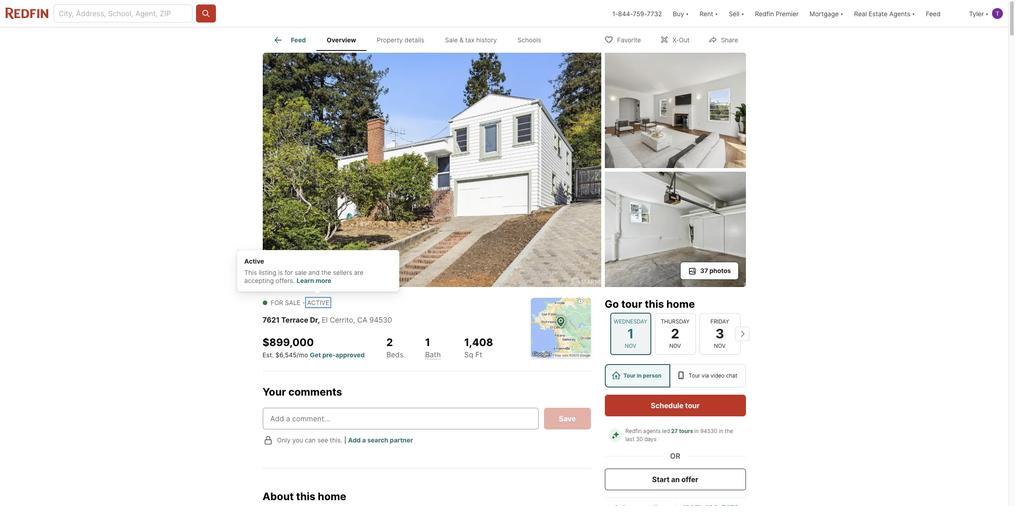 Task type: describe. For each thing, give the bounding box(es) containing it.
person
[[643, 373, 662, 379]]

sell
[[729, 10, 740, 17]]

get
[[310, 351, 321, 359]]

active
[[307, 299, 330, 307]]

accepting
[[245, 277, 274, 284]]

1-844-759-7732
[[613, 10, 663, 17]]

comments
[[289, 386, 342, 399]]

tyler
[[970, 10, 985, 17]]

▾ for tyler ▾
[[986, 10, 989, 17]]

nov for 2
[[670, 343, 682, 350]]

a
[[362, 437, 366, 444]]

sell ▾ button
[[724, 0, 750, 27]]

favorite button
[[597, 30, 649, 48]]

/mo
[[297, 351, 308, 359]]

or
[[671, 452, 681, 461]]

learn
[[297, 277, 314, 284]]

tours
[[680, 428, 694, 435]]

save
[[559, 414, 576, 423]]

1 horizontal spatial in
[[695, 428, 699, 435]]

floor plans
[[290, 267, 324, 275]]

schedule tour
[[651, 401, 700, 411]]

tab list containing feed
[[263, 28, 559, 51]]

2 inside 2 beds
[[387, 337, 393, 349]]

are
[[354, 269, 364, 277]]

$899,000
[[263, 337, 314, 349]]

844-
[[619, 10, 633, 17]]

30
[[637, 436, 643, 443]]

the inside "in the last 30 days"
[[725, 428, 734, 435]]

Add a comment... text field
[[270, 413, 531, 424]]

redfin premier button
[[750, 0, 805, 27]]

$6,545
[[276, 351, 297, 359]]

offer
[[682, 475, 699, 484]]

in inside "in the last 30 days"
[[719, 428, 724, 435]]

▾ for buy ▾
[[686, 10, 689, 17]]

sellers
[[333, 269, 353, 277]]

listing
[[259, 269, 277, 277]]

submit search image
[[202, 9, 211, 18]]

overview tab
[[317, 29, 367, 51]]

this
[[245, 269, 257, 277]]

x-out
[[673, 36, 690, 44]]

friday
[[711, 318, 730, 325]]

$899,000 est. $6,545 /mo get pre-approved
[[263, 337, 365, 359]]

tour in person option
[[605, 365, 671, 388]]

sell ▾
[[729, 10, 745, 17]]

mortgage ▾ button
[[810, 0, 844, 27]]

sale & tax history
[[445, 36, 497, 44]]

feed inside feed link
[[291, 36, 306, 44]]

offers.
[[276, 277, 295, 284]]

buy ▾ button
[[668, 0, 695, 27]]

sell ▾ button
[[729, 0, 745, 27]]

1 horizontal spatial 94530
[[701, 428, 718, 435]]

buy
[[673, 10, 685, 17]]

agents
[[890, 10, 911, 17]]

&
[[460, 36, 464, 44]]

x-out button
[[653, 30, 698, 48]]

share button
[[701, 30, 746, 48]]

only
[[277, 437, 291, 444]]

mortgage ▾ button
[[805, 0, 849, 27]]

ft
[[476, 350, 483, 359]]

street view button
[[335, 262, 399, 280]]

1 vertical spatial home
[[318, 491, 347, 503]]

terrace
[[281, 316, 309, 325]]

tour via video chat option
[[671, 365, 746, 388]]

▾ for sell ▾
[[742, 10, 745, 17]]

next image
[[736, 327, 750, 341]]

start an offer
[[653, 475, 699, 484]]

sale
[[445, 36, 458, 44]]

and
[[309, 269, 320, 277]]

tour for schedule
[[686, 401, 700, 411]]

1 bath
[[425, 337, 441, 359]]

about
[[263, 491, 294, 503]]

real estate agents ▾
[[855, 10, 916, 17]]

redfin for redfin premier
[[756, 10, 775, 17]]

▾ for rent ▾
[[716, 10, 719, 17]]

is
[[278, 269, 283, 277]]

real estate agents ▾ link
[[855, 0, 916, 27]]

sale
[[295, 269, 307, 277]]

property details tab
[[367, 29, 435, 51]]

sq
[[465, 350, 474, 359]]

City, Address, School, Agent, ZIP search field
[[54, 5, 193, 23]]

search
[[368, 437, 389, 444]]

this listing is for sale and the sellers are accepting offers.
[[245, 269, 364, 284]]

learn more link
[[297, 277, 332, 284]]

37 photos
[[701, 267, 731, 275]]

video
[[711, 373, 725, 379]]

get pre-approved link
[[310, 351, 365, 359]]

property
[[377, 36, 403, 44]]

27
[[672, 428, 678, 435]]

for
[[285, 269, 293, 277]]

redfin premier
[[756, 10, 799, 17]]

feed inside feed button
[[927, 10, 941, 17]]

an
[[672, 475, 680, 484]]

tour for tour via video chat
[[689, 373, 701, 379]]

tax
[[466, 36, 475, 44]]

0 horizontal spatial this
[[296, 491, 316, 503]]

feed button
[[921, 0, 964, 27]]

tour for go
[[622, 298, 643, 311]]



Task type: vqa. For each thing, say whether or not it's contained in the screenshot.
Sell
yes



Task type: locate. For each thing, give the bounding box(es) containing it.
1 horizontal spatial tour
[[689, 373, 701, 379]]

1 horizontal spatial tour
[[686, 401, 700, 411]]

, left ca
[[353, 316, 356, 325]]

the up more
[[322, 269, 331, 277]]

floor
[[290, 267, 306, 275]]

2 tour from the left
[[689, 373, 701, 379]]

0 horizontal spatial tour
[[624, 373, 636, 379]]

0 vertical spatial 94530
[[370, 316, 392, 325]]

floor plans button
[[270, 262, 332, 280]]

2 inside thursday 2 nov
[[672, 326, 680, 342]]

this right about
[[296, 491, 316, 503]]

2 horizontal spatial in
[[719, 428, 724, 435]]

0 vertical spatial home
[[667, 298, 695, 311]]

▾ for mortgage ▾
[[841, 10, 844, 17]]

tour left person
[[624, 373, 636, 379]]

1 vertical spatial this
[[296, 491, 316, 503]]

tour via video chat
[[689, 373, 738, 379]]

3
[[716, 326, 725, 342]]

3 nov from the left
[[715, 343, 726, 350]]

mortgage
[[810, 10, 839, 17]]

3 ▾ from the left
[[742, 10, 745, 17]]

1 vertical spatial the
[[725, 428, 734, 435]]

see
[[318, 437, 328, 444]]

0 horizontal spatial home
[[318, 491, 347, 503]]

user photo image
[[993, 8, 1004, 19]]

7621
[[263, 316, 280, 325]]

0 horizontal spatial 94530
[[370, 316, 392, 325]]

nov inside thursday 2 nov
[[670, 343, 682, 350]]

▾ right 'sell'
[[742, 10, 745, 17]]

tour right schedule
[[686, 401, 700, 411]]

1 horizontal spatial this
[[645, 298, 665, 311]]

1 horizontal spatial the
[[725, 428, 734, 435]]

more
[[316, 277, 332, 284]]

, left "el"
[[318, 316, 320, 325]]

tour up 'wednesday' at the right bottom
[[622, 298, 643, 311]]

wednesday
[[614, 318, 648, 325]]

your
[[263, 386, 286, 399]]

| add a search partner
[[345, 437, 413, 444]]

1 horizontal spatial feed
[[927, 10, 941, 17]]

nov down 'wednesday' at the right bottom
[[625, 343, 637, 350]]

redfin up the last
[[626, 428, 642, 435]]

None button
[[611, 313, 652, 355], [655, 313, 696, 355], [700, 313, 741, 355], [611, 313, 652, 355], [655, 313, 696, 355], [700, 313, 741, 355]]

7621 terrace dr , el cerrito , ca 94530
[[263, 316, 392, 325]]

0 horizontal spatial redfin
[[626, 428, 642, 435]]

▾ right mortgage
[[841, 10, 844, 17]]

2 down "thursday"
[[672, 326, 680, 342]]

0 vertical spatial redfin
[[756, 10, 775, 17]]

tour
[[624, 373, 636, 379], [689, 373, 701, 379]]

feed link
[[273, 35, 306, 46]]

1 vertical spatial feed
[[291, 36, 306, 44]]

in
[[637, 373, 642, 379], [695, 428, 699, 435], [719, 428, 724, 435]]

in the last 30 days
[[626, 428, 735, 443]]

redfin left premier
[[756, 10, 775, 17]]

2 , from the left
[[353, 316, 356, 325]]

1 horizontal spatial home
[[667, 298, 695, 311]]

1 vertical spatial 94530
[[701, 428, 718, 435]]

2 horizontal spatial nov
[[715, 343, 726, 350]]

property details
[[377, 36, 425, 44]]

|
[[345, 437, 347, 444]]

x-
[[673, 36, 679, 44]]

premier
[[776, 10, 799, 17]]

5 ▾ from the left
[[913, 10, 916, 17]]

1 ▾ from the left
[[686, 10, 689, 17]]

nov down 3
[[715, 343, 726, 350]]

▾ right agents
[[913, 10, 916, 17]]

sale & tax history tab
[[435, 29, 508, 51]]

7621 terrace dr, el cerrito, ca 94530 image
[[263, 53, 602, 287], [605, 53, 746, 168], [605, 172, 746, 287]]

0 vertical spatial feed
[[927, 10, 941, 17]]

rent ▾
[[700, 10, 719, 17]]

real estate agents ▾ button
[[849, 0, 921, 27]]

1 vertical spatial redfin
[[626, 428, 642, 435]]

redfin for redfin agents led 27 tours in 94530
[[626, 428, 642, 435]]

0 horizontal spatial in
[[637, 373, 642, 379]]

the right tours
[[725, 428, 734, 435]]

nov inside wednesday 1 nov
[[625, 343, 637, 350]]

0 horizontal spatial the
[[322, 269, 331, 277]]

for
[[271, 299, 283, 307]]

nov down "thursday"
[[670, 343, 682, 350]]

▾
[[686, 10, 689, 17], [716, 10, 719, 17], [742, 10, 745, 17], [841, 10, 844, 17], [913, 10, 916, 17], [986, 10, 989, 17]]

schedule tour button
[[605, 395, 746, 417]]

est.
[[263, 351, 274, 359]]

tour
[[622, 298, 643, 311], [686, 401, 700, 411]]

led
[[663, 428, 671, 435]]

1 nov from the left
[[625, 343, 637, 350]]

bath link
[[425, 350, 441, 359]]

share
[[722, 36, 739, 44]]

go tour this home
[[605, 298, 695, 311]]

tour inside button
[[686, 401, 700, 411]]

▾ right rent
[[716, 10, 719, 17]]

real
[[855, 10, 868, 17]]

partner
[[390, 437, 413, 444]]

1 down 'wednesday' at the right bottom
[[628, 326, 634, 342]]

you
[[292, 437, 303, 444]]

2 up beds
[[387, 337, 393, 349]]

0 horizontal spatial 1
[[425, 337, 431, 349]]

-
[[303, 299, 306, 307]]

cerrito
[[330, 316, 353, 325]]

agents
[[644, 428, 661, 435]]

0 vertical spatial the
[[322, 269, 331, 277]]

approved
[[336, 351, 365, 359]]

2 nov from the left
[[670, 343, 682, 350]]

the inside this listing is for sale and the sellers are accepting offers.
[[322, 269, 331, 277]]

1 horizontal spatial redfin
[[756, 10, 775, 17]]

street
[[356, 267, 374, 275]]

schools
[[518, 36, 542, 44]]

1 up bath link
[[425, 337, 431, 349]]

favorite
[[618, 36, 641, 44]]

rent ▾ button
[[700, 0, 719, 27]]

0 vertical spatial tour
[[622, 298, 643, 311]]

759-
[[633, 10, 647, 17]]

nov for 3
[[715, 343, 726, 350]]

0 horizontal spatial nov
[[625, 343, 637, 350]]

plans
[[307, 267, 324, 275]]

94530 right ca
[[370, 316, 392, 325]]

chat
[[727, 373, 738, 379]]

tour left 'via'
[[689, 373, 701, 379]]

rent
[[700, 10, 714, 17]]

1-
[[613, 10, 619, 17]]

1 , from the left
[[318, 316, 320, 325]]

1 tour from the left
[[624, 373, 636, 379]]

nov inside friday 3 nov
[[715, 343, 726, 350]]

1 horizontal spatial ,
[[353, 316, 356, 325]]

1 vertical spatial tour
[[686, 401, 700, 411]]

4 ▾ from the left
[[841, 10, 844, 17]]

start an offer button
[[605, 469, 746, 491]]

your comments
[[263, 386, 342, 399]]

▾ right buy
[[686, 10, 689, 17]]

street view
[[356, 267, 391, 275]]

94530 right tours
[[701, 428, 718, 435]]

feed left overview
[[291, 36, 306, 44]]

1 inside wednesday 1 nov
[[628, 326, 634, 342]]

go
[[605, 298, 619, 311]]

nov
[[625, 343, 637, 350], [670, 343, 682, 350], [715, 343, 726, 350]]

out
[[679, 36, 690, 44]]

only you can see this.
[[277, 437, 343, 444]]

dr
[[310, 316, 318, 325]]

1 horizontal spatial 2
[[672, 326, 680, 342]]

schools tab
[[508, 29, 552, 51]]

tour for tour in person
[[624, 373, 636, 379]]

via
[[702, 373, 710, 379]]

feed right agents
[[927, 10, 941, 17]]

can
[[305, 437, 316, 444]]

for sale -
[[271, 299, 307, 307]]

days
[[645, 436, 657, 443]]

tab list
[[263, 28, 559, 51]]

list box containing tour in person
[[605, 365, 746, 388]]

photos
[[710, 267, 731, 275]]

in inside option
[[637, 373, 642, 379]]

estate
[[869, 10, 888, 17]]

6 ▾ from the left
[[986, 10, 989, 17]]

0 horizontal spatial 2
[[387, 337, 393, 349]]

0 horizontal spatial ,
[[318, 316, 320, 325]]

2 ▾ from the left
[[716, 10, 719, 17]]

nov for 1
[[625, 343, 637, 350]]

about this home
[[263, 491, 347, 503]]

last
[[626, 436, 635, 443]]

1 horizontal spatial nov
[[670, 343, 682, 350]]

mortgage ▾
[[810, 10, 844, 17]]

1,408 sq ft
[[465, 337, 494, 359]]

tyler ▾
[[970, 10, 989, 17]]

▾ left user photo
[[986, 10, 989, 17]]

this up "thursday"
[[645, 298, 665, 311]]

map entry image
[[531, 298, 591, 358]]

1 inside 1 bath
[[425, 337, 431, 349]]

1 horizontal spatial 1
[[628, 326, 634, 342]]

redfin inside button
[[756, 10, 775, 17]]

thursday
[[661, 318, 690, 325]]

0 horizontal spatial tour
[[622, 298, 643, 311]]

0 horizontal spatial feed
[[291, 36, 306, 44]]

0 vertical spatial this
[[645, 298, 665, 311]]

home
[[667, 298, 695, 311], [318, 491, 347, 503]]

list box
[[605, 365, 746, 388]]



